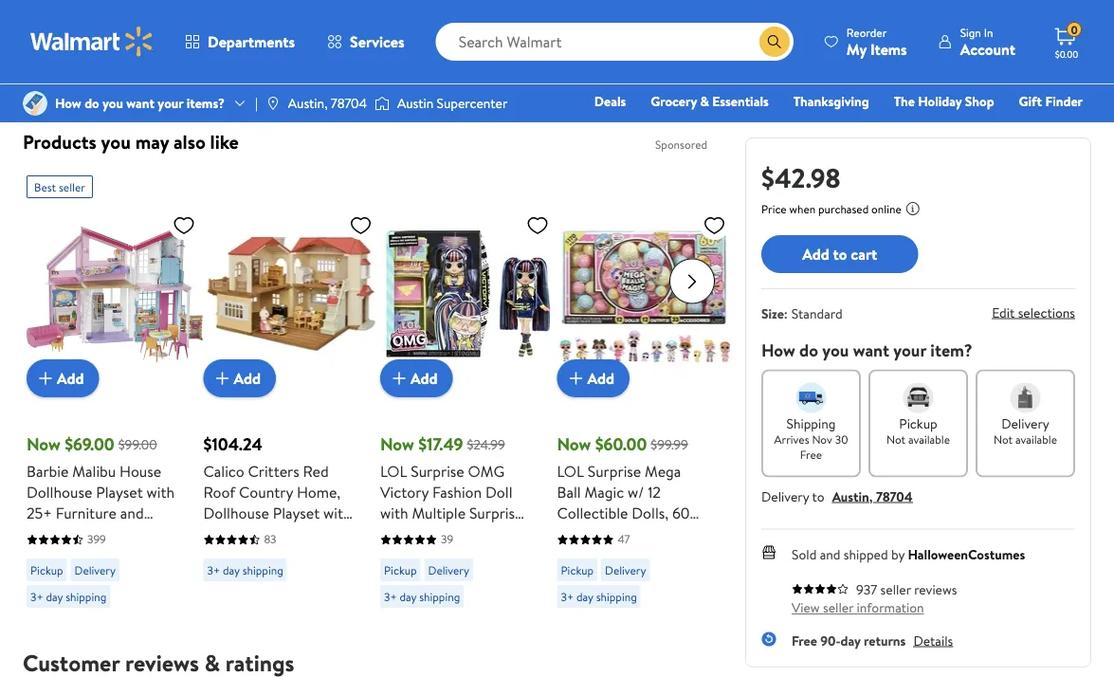 Task type: describe. For each thing, give the bounding box(es) containing it.
purchased
[[819, 201, 869, 217]]

products you may also like
[[23, 129, 239, 155]]

day down for
[[400, 588, 417, 604]]

price when purchased online
[[762, 201, 902, 217]]

delivery inside delivery not available
[[1002, 414, 1050, 433]]

deals
[[595, 92, 627, 111]]

|
[[255, 94, 258, 112]]

registry
[[865, 119, 914, 137]]

pre-
[[454, 47, 482, 68]]

0 vertical spatial shop
[[966, 92, 995, 111]]

add button for $60.00
[[557, 359, 630, 397]]

shipping down 399
[[66, 588, 106, 604]]

and right sold at the bottom right of page
[[820, 546, 841, 564]]

products
[[23, 129, 97, 155]]

when
[[790, 201, 816, 217]]

add for $17.49
[[411, 367, 438, 388]]

delivery not available
[[994, 414, 1058, 448]]

country
[[239, 482, 293, 502]]

399
[[87, 531, 106, 547]]

add to cart image for now
[[388, 367, 411, 389]]

magic
[[585, 482, 625, 502]]

calico
[[204, 461, 245, 482]]

add for calico
[[234, 367, 261, 388]]

$42.98
[[762, 159, 841, 196]]

registry link
[[857, 118, 922, 138]]

critters
[[248, 461, 300, 482]]

seller for view
[[824, 599, 854, 617]]

walmart image
[[30, 27, 154, 57]]

my
[[847, 38, 867, 59]]

account
[[961, 38, 1016, 59]]

doll inside now $17.49 $24.99 lol surprise omg victory fashion doll with multiple surprises and fabulous accessories, great gift for kids ages 4+
[[486, 482, 513, 502]]

omg
[[468, 461, 505, 482]]

the
[[895, 92, 916, 111]]

12
[[648, 482, 661, 502]]

see if you're pre-approved with no credit risk.
[[130, 47, 638, 91]]

fashion link
[[788, 118, 849, 138]]

online
[[872, 201, 902, 217]]

barbie malibu house dollhouse playset with 25+ furniture and accessories (6 rooms) image
[[27, 205, 203, 382]]

&
[[701, 92, 710, 111]]

item?
[[931, 338, 973, 362]]

great
[[465, 544, 503, 565]]

items?
[[187, 94, 225, 112]]

view seller information link
[[792, 599, 925, 617]]

add button for $17.49
[[381, 359, 453, 397]]

fashion inside now $17.49 $24.99 lol surprise omg victory fashion doll with multiple surprises and fabulous accessories, great gift for kids ages 4+
[[433, 482, 482, 502]]

add up $69.00
[[57, 367, 84, 388]]

size
[[762, 305, 785, 323]]

cart
[[852, 244, 878, 265]]

shipping arrives nov 30 free
[[775, 414, 849, 463]]

with inside now $69.00 $99.00 barbie malibu house dollhouse playset with 25+ furniture and accessories (6 rooms)
[[147, 482, 175, 502]]

shell
[[604, 586, 635, 607]]

roof
[[204, 482, 236, 502]]

add button for calico
[[204, 359, 276, 397]]

furniture inside the $104.24 calico critters red roof country home, dollhouse playset with figures, furniture and accessories
[[259, 523, 320, 544]]

4+
[[500, 565, 518, 586]]

now $17.49 $24.99 lol surprise omg victory fashion doll with multiple surprises and fabulous accessories, great gift for kids ages 4+
[[381, 432, 529, 586]]

39
[[441, 531, 454, 547]]

available for pickup
[[909, 432, 951, 448]]

grocery
[[651, 92, 698, 111]]

3+ down 25+
[[30, 588, 43, 604]]

gift finder electronics
[[572, 92, 1084, 137]]

toy
[[661, 119, 680, 137]]

for
[[410, 565, 429, 586]]

 image for how do you want your items?
[[23, 91, 47, 116]]

austin, 78704
[[288, 94, 367, 112]]

if
[[397, 47, 406, 68]]

calico critters red roof country home, dollhouse playset with figures, furniture and accessories image
[[204, 205, 380, 382]]

product group containing now $17.49
[[381, 167, 557, 615]]

your for items?
[[158, 94, 183, 112]]

unboxing
[[637, 523, 700, 544]]

legal information image
[[906, 201, 921, 216]]

red
[[303, 461, 329, 482]]

delivery down 399
[[75, 562, 116, 578]]

pickup left kids
[[384, 562, 417, 578]]

pickup up crush,
[[561, 562, 594, 578]]

delivery up the shell
[[605, 562, 647, 578]]

electronics link
[[563, 118, 644, 138]]

supercenter
[[437, 94, 508, 112]]

thanksgiving
[[794, 92, 870, 111]]

home
[[737, 119, 772, 137]]

gift inside now $17.49 $24.99 lol surprise omg victory fashion doll with multiple surprises and fabulous accessories, great gift for kids ages 4+
[[381, 565, 406, 586]]

arrives
[[775, 432, 810, 448]]

figures,
[[204, 523, 255, 544]]

your for item?
[[894, 338, 927, 362]]

60+
[[673, 502, 699, 523]]

sold
[[792, 546, 817, 564]]

with inside the see if you're pre-approved with no credit risk.
[[547, 47, 575, 68]]

3+ day shipping up limited
[[561, 588, 637, 604]]

available for delivery
[[1016, 432, 1058, 448]]

edit selections button
[[993, 303, 1076, 321]]

product group containing now $60.00
[[557, 167, 734, 628]]

delivery to austin, 78704
[[762, 487, 913, 506]]

not for delivery
[[994, 432, 1014, 448]]

Search search field
[[436, 23, 794, 61]]

thanksgiving link
[[785, 91, 878, 111]]

pickup inside pickup not available
[[900, 414, 938, 433]]

3+ down accessories,
[[384, 588, 397, 604]]

edition
[[610, 607, 656, 628]]

essentials
[[713, 92, 769, 111]]

intent image for delivery image
[[1011, 383, 1041, 413]]

3+ down sand,
[[561, 588, 574, 604]]

 image for austin supercenter
[[375, 94, 390, 113]]

Walmart Site-Wide search field
[[436, 23, 794, 61]]

one debit
[[938, 119, 1002, 137]]

w/
[[628, 482, 645, 502]]

sign in to add to favorites list, lol surprise omg victory fashion doll with multiple surprises and fabulous accessories, great gift for kids ages 4+ image
[[527, 213, 549, 237]]

0 horizontal spatial shop
[[683, 119, 712, 137]]

grocery & essentials link
[[643, 91, 778, 111]]

25+
[[27, 502, 52, 523]]

no
[[579, 47, 595, 68]]

how do you want your item?
[[762, 338, 973, 362]]

seller for 937
[[881, 580, 912, 599]]

how for how do you want your items?
[[55, 94, 81, 112]]

4
[[625, 523, 634, 544]]

home,
[[297, 482, 341, 502]]

details button
[[914, 631, 954, 650]]

best seller
[[34, 178, 85, 194]]

shipping down the 83
[[243, 562, 283, 578]]

view
[[792, 599, 821, 617]]

intent image for pickup image
[[904, 383, 934, 413]]

1 add to cart image from the left
[[34, 367, 57, 389]]

and inside the $104.24 calico critters red roof country home, dollhouse playset with figures, furniture and accessories
[[323, 523, 347, 544]]

add for $60.00
[[588, 367, 615, 388]]

90-
[[821, 631, 841, 650]]

squish
[[644, 544, 686, 565]]



Task type: vqa. For each thing, say whether or not it's contained in the screenshot.
Sold and shipped by HalloweenCostumes
yes



Task type: locate. For each thing, give the bounding box(es) containing it.
30
[[836, 432, 849, 448]]

how
[[55, 94, 81, 112], [762, 338, 796, 362]]

1 horizontal spatial how
[[762, 338, 796, 362]]

1 vertical spatial doll
[[660, 607, 687, 628]]

937
[[857, 580, 878, 599]]

1 surprise from the left
[[411, 461, 465, 482]]

0 horizontal spatial lol
[[381, 461, 407, 482]]

nov
[[813, 432, 833, 448]]

lol for now $60.00
[[557, 461, 584, 482]]

0 vertical spatial want
[[126, 94, 155, 112]]

1 horizontal spatial add to cart image
[[211, 367, 234, 389]]

1 vertical spatial you
[[101, 129, 131, 155]]

add up $17.49
[[411, 367, 438, 388]]

earn
[[130, 47, 160, 68]]

now left $60.00
[[557, 432, 591, 456]]

size : standard
[[762, 305, 843, 323]]

4 add button from the left
[[557, 359, 630, 397]]

1 horizontal spatial playset
[[273, 502, 320, 523]]

want
[[126, 94, 155, 112], [854, 338, 890, 362]]

surprises,
[[557, 523, 621, 544]]

shipping down kids
[[420, 588, 460, 604]]

1 add button from the left
[[27, 359, 99, 397]]

3 add button from the left
[[381, 359, 453, 397]]

add inside button
[[803, 244, 830, 265]]

3+ down figures,
[[207, 562, 220, 578]]

do down the size : standard
[[800, 338, 819, 362]]

2 add button from the left
[[204, 359, 276, 397]]

returns
[[865, 631, 907, 650]]

lol for now $17.49
[[381, 461, 407, 482]]

1 horizontal spatial furniture
[[259, 523, 320, 544]]

sign in to add to favorites list, lol surprise mega ball magic w/ 12 collectible dolls, 60+ surprises, 4 unboxing experiences, squish sand, bubbles, gel crush, shell smash, limited edition doll image
[[704, 213, 726, 237]]

selections
[[1019, 303, 1076, 321]]

product group
[[27, 167, 203, 615], [204, 167, 380, 615], [381, 167, 557, 615], [557, 167, 734, 628]]

shipping down bubbles,
[[597, 588, 637, 604]]

accessories left (6 on the bottom left of the page
[[27, 523, 104, 544]]

may
[[135, 129, 169, 155]]

83
[[264, 531, 277, 547]]

gift inside gift finder electronics
[[1020, 92, 1043, 111]]

2 horizontal spatial now
[[557, 432, 591, 456]]

crush,
[[557, 586, 600, 607]]

to left cart
[[834, 244, 848, 265]]

0 horizontal spatial playset
[[96, 482, 143, 502]]

doll right edition in the right bottom of the page
[[660, 607, 687, 628]]

2 horizontal spatial add to cart image
[[388, 367, 411, 389]]

accessories inside now $69.00 $99.00 barbie malibu house dollhouse playset with 25+ furniture and accessories (6 rooms)
[[27, 523, 104, 544]]

dollhouse inside the $104.24 calico critters red roof country home, dollhouse playset with figures, furniture and accessories
[[204, 502, 269, 523]]

seller right 937
[[881, 580, 912, 599]]

not inside pickup not available
[[887, 432, 906, 448]]

to left the austin, 78704 button
[[813, 487, 825, 506]]

0 horizontal spatial 78704
[[331, 94, 367, 112]]

1 vertical spatial gift
[[381, 565, 406, 586]]

lol surprise mega ball magic w/ 12 collectible dolls, 60+ surprises, 4 unboxing experiences, squish sand, bubbles, gel crush, shell smash, limited edition doll image
[[557, 205, 734, 382]]

playset
[[96, 482, 143, 502], [273, 502, 320, 523]]

ball
[[557, 482, 581, 502]]

1 vertical spatial shop
[[683, 119, 712, 137]]

capital one  earn 5% cash back on walmart.com. see if you're pre-approved with no credit risk. learn more element
[[654, 49, 715, 89]]

0 horizontal spatial  image
[[23, 91, 47, 116]]

0 vertical spatial fashion
[[796, 119, 840, 137]]

 image up products
[[23, 91, 47, 116]]

0 vertical spatial 78704
[[331, 94, 367, 112]]

shipped
[[844, 546, 889, 564]]

4 product group from the left
[[557, 167, 734, 628]]

2 lol from the left
[[557, 461, 584, 482]]

walmart+ link
[[1019, 118, 1092, 138]]

now inside now $69.00 $99.00 barbie malibu house dollhouse playset with 25+ furniture and accessories (6 rooms)
[[27, 432, 61, 456]]

pickup down intent image for pickup on the bottom right of page
[[900, 414, 938, 433]]

$24.99
[[467, 435, 505, 453]]

with left "multiple"
[[381, 502, 409, 523]]

delivery down "arrives"
[[762, 487, 810, 506]]

1 horizontal spatial gift
[[1020, 92, 1043, 111]]

1 vertical spatial do
[[800, 338, 819, 362]]

1 vertical spatial austin,
[[833, 487, 873, 506]]

now for $69.00
[[27, 432, 61, 456]]

also
[[174, 129, 206, 155]]

how do you want your items?
[[55, 94, 225, 112]]

fashion down thanksgiving
[[796, 119, 840, 137]]

0 vertical spatial austin,
[[288, 94, 328, 112]]

with inside the $104.24 calico critters red roof country home, dollhouse playset with figures, furniture and accessories
[[324, 502, 352, 523]]

 image
[[23, 91, 47, 116], [375, 94, 390, 113], [266, 96, 281, 111]]

2 available from the left
[[1016, 432, 1058, 448]]

risk.
[[130, 70, 156, 91]]

0 vertical spatial you
[[103, 94, 123, 112]]

1 horizontal spatial  image
[[266, 96, 281, 111]]

like
[[210, 129, 239, 155]]

cash
[[186, 47, 216, 68]]

you for how do you want your item?
[[823, 338, 850, 362]]

seller for best
[[59, 178, 85, 194]]

47
[[618, 531, 631, 547]]

one
[[938, 119, 967, 137]]

halloweencostumes
[[909, 546, 1026, 564]]

do up products
[[85, 94, 99, 112]]

now inside now $60.00 $99.99 lol surprise mega ball magic w/ 12 collectible dolls, 60+ surprises, 4 unboxing experiences, squish sand, bubbles, gel crush, shell smash, limited edition doll
[[557, 432, 591, 456]]

pickup down 25+
[[30, 562, 63, 578]]

surprise down $60.00
[[588, 461, 642, 482]]

do for how do you want your item?
[[800, 338, 819, 362]]

day down figures,
[[223, 562, 240, 578]]

surprise for $60.00
[[588, 461, 642, 482]]

2 add to cart image from the left
[[211, 367, 234, 389]]

surprises
[[470, 502, 529, 523]]

2 product group from the left
[[204, 167, 380, 615]]

your left the items?
[[158, 94, 183, 112]]

holiday
[[919, 92, 963, 111]]

add to cart image for $104.24
[[211, 367, 234, 389]]

1 vertical spatial fashion
[[433, 482, 482, 502]]

how for how do you want your item?
[[762, 338, 796, 362]]

with left no
[[547, 47, 575, 68]]

delivery down 39
[[428, 562, 470, 578]]

and down victory
[[381, 523, 404, 544]]

2 surprise from the left
[[588, 461, 642, 482]]

add to cart
[[803, 244, 878, 265]]

the holiday shop link
[[886, 91, 1004, 111]]

available inside pickup not available
[[909, 432, 951, 448]]

shop up debit
[[966, 92, 995, 111]]

best
[[34, 178, 56, 194]]

1 available from the left
[[909, 432, 951, 448]]

1 horizontal spatial now
[[381, 432, 415, 456]]

standard
[[792, 305, 843, 323]]

accessories inside the $104.24 calico critters red roof country home, dollhouse playset with figures, furniture and accessories
[[204, 544, 281, 565]]

1 horizontal spatial do
[[800, 338, 819, 362]]

:
[[785, 305, 788, 323]]

0 horizontal spatial fashion
[[433, 482, 482, 502]]

1 horizontal spatial your
[[894, 338, 927, 362]]

seller down 3.9872 stars out of 5, based on 937 seller reviews element
[[824, 599, 854, 617]]

next slide for products you may also like list image
[[670, 259, 715, 304]]

on
[[254, 47, 271, 68]]

1 horizontal spatial want
[[854, 338, 890, 362]]

add button up $69.00
[[27, 359, 99, 397]]

dollhouse up the 83
[[204, 502, 269, 523]]

3 add to cart image from the left
[[388, 367, 411, 389]]

0 horizontal spatial doll
[[486, 482, 513, 502]]

accessories down roof
[[204, 544, 281, 565]]

0 horizontal spatial not
[[887, 432, 906, 448]]

2 horizontal spatial seller
[[881, 580, 912, 599]]

available down intent image for pickup on the bottom right of page
[[909, 432, 951, 448]]

with
[[547, 47, 575, 68], [147, 482, 175, 502], [324, 502, 352, 523], [381, 502, 409, 523]]

day down view seller information
[[841, 631, 861, 650]]

and inside now $17.49 $24.99 lol surprise omg victory fashion doll with multiple surprises and fabulous accessories, great gift for kids ages 4+
[[381, 523, 404, 544]]

1 horizontal spatial austin,
[[833, 487, 873, 506]]

2 not from the left
[[994, 432, 1014, 448]]

product group containing now $69.00
[[27, 167, 203, 615]]

3+ day shipping down 399
[[30, 588, 106, 604]]

1 vertical spatial 78704
[[877, 487, 913, 506]]

now left $17.49
[[381, 432, 415, 456]]

0 horizontal spatial to
[[813, 487, 825, 506]]

0 horizontal spatial accessories
[[27, 523, 104, 544]]

0 vertical spatial how
[[55, 94, 81, 112]]

0 horizontal spatial available
[[909, 432, 951, 448]]

to inside button
[[834, 244, 848, 265]]

with inside now $17.49 $24.99 lol surprise omg victory fashion doll with multiple surprises and fabulous accessories, great gift for kids ages 4+
[[381, 502, 409, 523]]

1 horizontal spatial dollhouse
[[204, 502, 269, 523]]

approved
[[482, 47, 543, 68]]

now up barbie
[[27, 432, 61, 456]]

1 horizontal spatial fashion
[[796, 119, 840, 137]]

0 horizontal spatial dollhouse
[[27, 482, 92, 502]]

1 horizontal spatial seller
[[824, 599, 854, 617]]

you
[[103, 94, 123, 112], [101, 129, 131, 155], [823, 338, 850, 362]]

0 horizontal spatial gift
[[381, 565, 406, 586]]

surprise inside now $17.49 $24.99 lol surprise omg victory fashion doll with multiple surprises and fabulous accessories, great gift for kids ages 4+
[[411, 461, 465, 482]]

furniture up 399
[[56, 502, 117, 523]]

1 lol from the left
[[381, 461, 407, 482]]

furniture down country
[[259, 523, 320, 544]]

reorder my items
[[847, 24, 908, 59]]

furniture
[[56, 502, 117, 523], [259, 523, 320, 544]]

1 vertical spatial your
[[894, 338, 927, 362]]

home link
[[728, 118, 780, 138]]

0 horizontal spatial austin,
[[288, 94, 328, 112]]

now inside now $17.49 $24.99 lol surprise omg victory fashion doll with multiple surprises and fabulous accessories, great gift for kids ages 4+
[[381, 432, 415, 456]]

0 horizontal spatial your
[[158, 94, 183, 112]]

2 now from the left
[[381, 432, 415, 456]]

sign
[[961, 24, 982, 40]]

add button up $104.24
[[204, 359, 276, 397]]

shop right toy
[[683, 119, 712, 137]]

0
[[1072, 22, 1079, 38]]

barbie
[[27, 461, 69, 482]]

free left the 90-
[[792, 631, 818, 650]]

 image right |
[[266, 96, 281, 111]]

how down size
[[762, 338, 796, 362]]

surprise down $17.49
[[411, 461, 465, 482]]

delivery
[[1002, 414, 1050, 433], [762, 487, 810, 506], [75, 562, 116, 578], [428, 562, 470, 578], [605, 562, 647, 578]]

product group containing $104.24
[[204, 167, 380, 615]]

lol surprise omg victory fashion doll with multiple surprises and fabulous accessories, great gift for kids ages 4+ image
[[381, 205, 557, 382]]

shipping
[[787, 414, 836, 433]]

you left may
[[101, 129, 131, 155]]

sign in to add to favorites list, calico critters red roof country home, dollhouse playset with figures, furniture and accessories image
[[350, 213, 372, 237]]

with up the rooms)
[[147, 482, 175, 502]]

free 90-day returns details
[[792, 631, 954, 650]]

intent image for shipping image
[[797, 383, 827, 413]]

0 horizontal spatial want
[[126, 94, 155, 112]]

1 horizontal spatial doll
[[660, 607, 687, 628]]

add to cart image
[[565, 367, 588, 389]]

clear search field text image
[[737, 34, 752, 49]]

1 horizontal spatial accessories
[[204, 544, 281, 565]]

now $60.00 $99.99 lol surprise mega ball magic w/ 12 collectible dolls, 60+ surprises, 4 unboxing experiences, squish sand, bubbles, gel crush, shell smash, limited edition doll
[[557, 432, 700, 628]]

0 vertical spatial to
[[834, 244, 848, 265]]

not down intent image for pickup on the bottom right of page
[[887, 432, 906, 448]]

capitalone image
[[38, 47, 115, 95]]

doll down $24.99
[[486, 482, 513, 502]]

do for how do you want your items?
[[85, 94, 99, 112]]

available inside delivery not available
[[1016, 432, 1058, 448]]

to
[[834, 244, 848, 265], [813, 487, 825, 506]]

sign in to add to favorites list, barbie malibu house dollhouse playset with 25+ furniture and accessories (6 rooms) image
[[173, 213, 195, 237]]

lol inside now $60.00 $99.99 lol surprise mega ball magic w/ 12 collectible dolls, 60+ surprises, 4 unboxing experiences, squish sand, bubbles, gel crush, shell smash, limited edition doll
[[557, 461, 584, 482]]

not down intent image for delivery
[[994, 432, 1014, 448]]

and down home,
[[323, 523, 347, 544]]

learn more
[[654, 49, 685, 88]]

information
[[857, 599, 925, 617]]

0 vertical spatial gift
[[1020, 92, 1043, 111]]

gift left for
[[381, 565, 406, 586]]

3+ day shipping down for
[[384, 588, 460, 604]]

add up $60.00
[[588, 367, 615, 388]]

1 horizontal spatial 78704
[[877, 487, 913, 506]]

1 vertical spatial to
[[813, 487, 825, 506]]

playset up (6 on the bottom left of the page
[[96, 482, 143, 502]]

2 vertical spatial you
[[823, 338, 850, 362]]

0 vertical spatial doll
[[486, 482, 513, 502]]

dollhouse down $69.00
[[27, 482, 92, 502]]

78704 up by
[[877, 487, 913, 506]]

0 horizontal spatial how
[[55, 94, 81, 112]]

 image left austin
[[375, 94, 390, 113]]

deals link
[[586, 91, 635, 111]]

1 vertical spatial how
[[762, 338, 796, 362]]

1 vertical spatial free
[[792, 631, 818, 650]]

3 now from the left
[[557, 432, 591, 456]]

victory
[[381, 482, 429, 502]]

sold and shipped by halloweencostumes
[[792, 546, 1026, 564]]

free inside shipping arrives nov 30 free
[[801, 447, 823, 463]]

dollhouse inside now $69.00 $99.00 barbie malibu house dollhouse playset with 25+ furniture and accessories (6 rooms)
[[27, 482, 92, 502]]

3+ day shipping down figures,
[[207, 562, 283, 578]]

services button
[[311, 19, 421, 65]]

one debit link
[[930, 118, 1011, 138]]

ages
[[464, 565, 496, 586]]

1 horizontal spatial not
[[994, 432, 1014, 448]]

gift left finder
[[1020, 92, 1043, 111]]

rooms)
[[125, 523, 175, 544]]

1 horizontal spatial to
[[834, 244, 848, 265]]

sponsored
[[656, 137, 708, 153]]

fabulous
[[408, 523, 465, 544]]

day down 25+
[[46, 588, 63, 604]]

 image for austin, 78704
[[266, 96, 281, 111]]

doll inside now $60.00 $99.99 lol surprise mega ball magic w/ 12 collectible dolls, 60+ surprises, 4 unboxing experiences, squish sand, bubbles, gel crush, shell smash, limited edition doll
[[660, 607, 687, 628]]

now for $60.00
[[557, 432, 591, 456]]

to for delivery
[[813, 487, 825, 506]]

$0.00
[[1056, 47, 1079, 60]]

add button up $60.00
[[557, 359, 630, 397]]

0 horizontal spatial surprise
[[411, 461, 465, 482]]

the holiday shop
[[895, 92, 995, 111]]

in
[[985, 24, 994, 40]]

with down red
[[324, 502, 352, 523]]

pickup not available
[[887, 414, 951, 448]]

austin, down 30
[[833, 487, 873, 506]]

experiences,
[[557, 544, 641, 565]]

not inside delivery not available
[[994, 432, 1014, 448]]

you up the products you may also like
[[103, 94, 123, 112]]

shop
[[966, 92, 995, 111], [683, 119, 712, 137]]

add up $104.24
[[234, 367, 261, 388]]

and down house
[[120, 502, 144, 523]]

1 horizontal spatial available
[[1016, 432, 1058, 448]]

0 horizontal spatial now
[[27, 432, 61, 456]]

1 horizontal spatial shop
[[966, 92, 995, 111]]

playset inside now $69.00 $99.00 barbie malibu house dollhouse playset with 25+ furniture and accessories (6 rooms)
[[96, 482, 143, 502]]

playset inside the $104.24 calico critters red roof country home, dollhouse playset with figures, furniture and accessories
[[273, 502, 320, 523]]

you for how do you want your items?
[[103, 94, 123, 112]]

1 product group from the left
[[27, 167, 203, 615]]

now for $17.49
[[381, 432, 415, 456]]

fashion inside fashion link
[[796, 119, 840, 137]]

1 not from the left
[[887, 432, 906, 448]]

search icon image
[[768, 34, 783, 49]]

0 horizontal spatial seller
[[59, 178, 85, 194]]

$17.49
[[419, 432, 463, 456]]

sand,
[[557, 565, 593, 586]]

1 horizontal spatial surprise
[[588, 461, 642, 482]]

not for pickup
[[887, 432, 906, 448]]

you're
[[410, 47, 451, 68]]

your
[[158, 94, 183, 112], [894, 338, 927, 362]]

add button up $17.49
[[381, 359, 453, 397]]

furniture inside now $69.00 $99.00 barbie malibu house dollhouse playset with 25+ furniture and accessories (6 rooms)
[[56, 502, 117, 523]]

3 product group from the left
[[381, 167, 557, 615]]

0 vertical spatial free
[[801, 447, 823, 463]]

2 horizontal spatial  image
[[375, 94, 390, 113]]

your left item?
[[894, 338, 927, 362]]

and inside now $69.00 $99.00 barbie malibu house dollhouse playset with 25+ furniture and accessories (6 rooms)
[[120, 502, 144, 523]]

available down intent image for delivery
[[1016, 432, 1058, 448]]

0 horizontal spatial do
[[85, 94, 99, 112]]

0 vertical spatial do
[[85, 94, 99, 112]]

kids
[[433, 565, 460, 586]]

1 now from the left
[[27, 432, 61, 456]]

playset up the 83
[[273, 502, 320, 523]]

add down when
[[803, 244, 830, 265]]

78704 down the see if you're pre-approved with no credit risk.
[[331, 94, 367, 112]]

want for items?
[[126, 94, 155, 112]]

day up limited
[[577, 588, 594, 604]]

multiple
[[412, 502, 466, 523]]

fashion up fabulous
[[433, 482, 482, 502]]

austin, down walmart.com. at the left top of page
[[288, 94, 328, 112]]

dolls,
[[632, 502, 669, 523]]

how up products
[[55, 94, 81, 112]]

want for item?
[[854, 338, 890, 362]]

0 horizontal spatial furniture
[[56, 502, 117, 523]]

3.9872 stars out of 5, based on 937 seller reviews element
[[792, 583, 849, 594]]

free down shipping
[[801, 447, 823, 463]]

0 horizontal spatial add to cart image
[[34, 367, 57, 389]]

surprise inside now $60.00 $99.99 lol surprise mega ball magic w/ 12 collectible dolls, 60+ surprises, 4 unboxing experiences, squish sand, bubbles, gel crush, shell smash, limited edition doll
[[588, 461, 642, 482]]

1 horizontal spatial lol
[[557, 461, 584, 482]]

available
[[909, 432, 951, 448], [1016, 432, 1058, 448]]

0 vertical spatial your
[[158, 94, 183, 112]]

view seller information
[[792, 599, 925, 617]]

lol inside now $17.49 $24.99 lol surprise omg victory fashion doll with multiple surprises and fabulous accessories, great gift for kids ages 4+
[[381, 461, 407, 482]]

1 vertical spatial want
[[854, 338, 890, 362]]

$104.24 calico critters red roof country home, dollhouse playset with figures, furniture and accessories
[[204, 432, 352, 565]]

add to cart image
[[34, 367, 57, 389], [211, 367, 234, 389], [388, 367, 411, 389]]

surprise for $17.49
[[411, 461, 465, 482]]

to for add
[[834, 244, 848, 265]]

delivery down intent image for delivery
[[1002, 414, 1050, 433]]

you down standard
[[823, 338, 850, 362]]

seller right best
[[59, 178, 85, 194]]

grocery & essentials
[[651, 92, 769, 111]]



